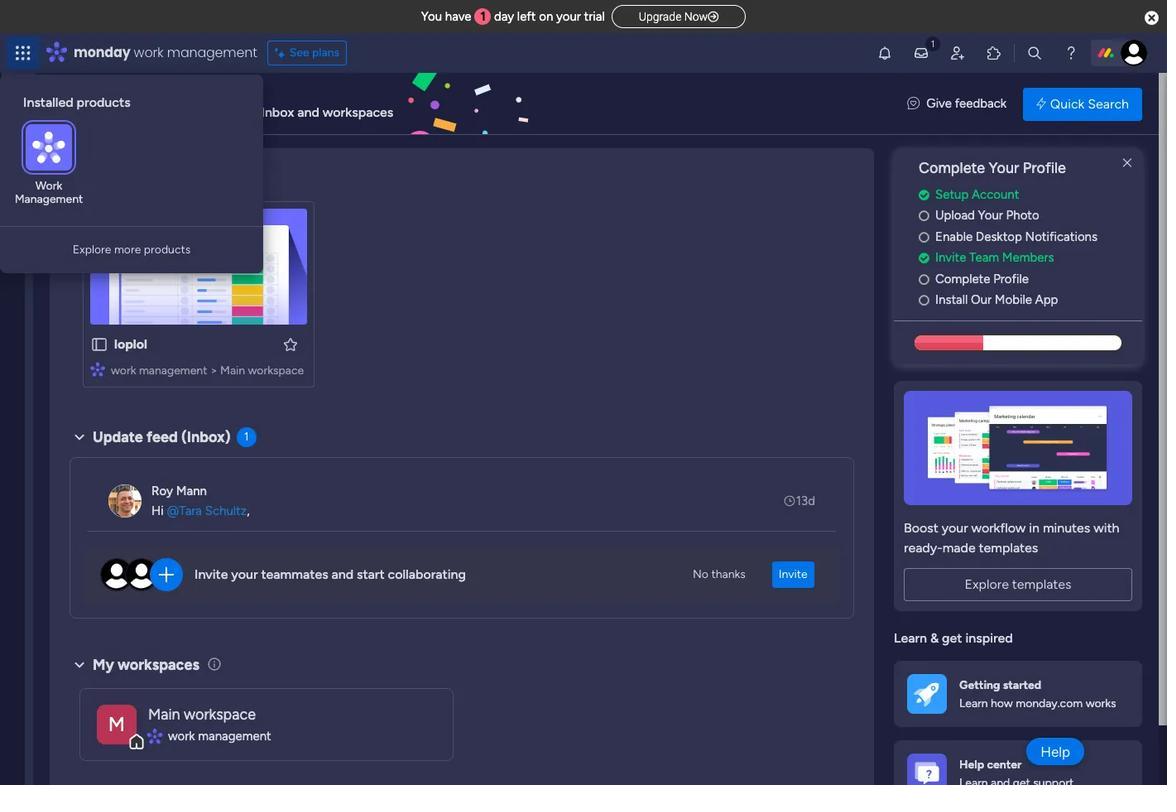 Task type: locate. For each thing, give the bounding box(es) containing it.
management for work management
[[198, 729, 271, 744]]

no thanks
[[693, 567, 746, 581]]

management up good afternoon, tara! quickly access your recent boards, inbox and workspaces
[[167, 43, 257, 62]]

0 vertical spatial profile
[[1024, 159, 1067, 177]]

explore
[[73, 243, 111, 257], [965, 576, 1010, 592]]

1 circle o image from the top
[[919, 210, 930, 222]]

main
[[220, 364, 245, 378], [148, 706, 180, 724]]

roy mann image
[[109, 485, 142, 518]]

1 horizontal spatial main
[[220, 364, 245, 378]]

notifications image
[[877, 45, 894, 61]]

dapulse x slim image
[[1118, 153, 1138, 173]]

2 vertical spatial work
[[168, 729, 195, 744]]

0 horizontal spatial explore
[[73, 243, 111, 257]]

learn left "&"
[[895, 630, 928, 646]]

workspaces inside good afternoon, tara! quickly access your recent boards, inbox and workspaces
[[323, 104, 394, 120]]

upload your photo link
[[919, 206, 1143, 225]]

circle o image for complete
[[919, 273, 930, 286]]

help down monday.com
[[1041, 743, 1071, 760]]

0 horizontal spatial and
[[298, 104, 320, 120]]

add to favorites image
[[282, 336, 299, 352]]

complete your profile
[[919, 159, 1067, 177]]

help
[[1041, 743, 1071, 760], [960, 758, 985, 772]]

1
[[481, 9, 486, 24], [244, 430, 249, 444]]

explore down made
[[965, 576, 1010, 592]]

1 right (inbox)
[[244, 430, 249, 444]]

collaborating
[[388, 567, 466, 582]]

your down tara!
[[142, 104, 169, 120]]

0 vertical spatial explore
[[73, 243, 111, 257]]

check circle image inside invite team members link
[[919, 252, 930, 264]]

management down main workspace
[[198, 729, 271, 744]]

circle o image inside install our mobile app link
[[919, 294, 930, 307]]

0 vertical spatial management
[[167, 43, 257, 62]]

your inside good afternoon, tara! quickly access your recent boards, inbox and workspaces
[[142, 104, 169, 120]]

workspaces down plans
[[323, 104, 394, 120]]

templates image image
[[909, 391, 1128, 505]]

your up account
[[989, 159, 1020, 177]]

1 horizontal spatial explore
[[965, 576, 1010, 592]]

complete for complete profile
[[936, 272, 991, 286]]

1 vertical spatial and
[[332, 567, 354, 582]]

0 vertical spatial workspaces
[[323, 104, 394, 120]]

2 circle o image from the top
[[919, 273, 930, 286]]

see plans button
[[267, 41, 347, 65]]

circle o image left upload
[[919, 210, 930, 222]]

1 image
[[926, 34, 941, 53]]

and
[[298, 104, 320, 120], [332, 567, 354, 582]]

2 horizontal spatial invite
[[936, 250, 967, 265]]

help for help center
[[960, 758, 985, 772]]

1 horizontal spatial workspaces
[[323, 104, 394, 120]]

no
[[693, 567, 709, 581]]

workspace
[[248, 364, 304, 378], [184, 706, 256, 724]]

products
[[77, 94, 131, 110], [144, 243, 191, 257]]

1 vertical spatial products
[[144, 243, 191, 257]]

learn down "getting"
[[960, 697, 989, 711]]

1 vertical spatial main
[[148, 706, 180, 724]]

templates inside boost your workflow in minutes with ready-made templates
[[980, 540, 1039, 556]]

explore more products
[[73, 243, 191, 257]]

profile up setup account link
[[1024, 159, 1067, 177]]

1 vertical spatial profile
[[994, 272, 1030, 286]]

1 vertical spatial explore
[[965, 576, 1010, 592]]

inbox image
[[914, 45, 930, 61]]

feedback
[[956, 96, 1007, 111]]

tara schultz image
[[1122, 40, 1148, 66]]

templates down workflow
[[980, 540, 1039, 556]]

1 vertical spatial your
[[979, 208, 1004, 223]]

my workspaces
[[93, 656, 199, 674]]

circle o image
[[919, 210, 930, 222], [919, 273, 930, 286]]

complete up setup
[[919, 159, 986, 177]]

workspace up work management at the bottom of page
[[184, 706, 256, 724]]

0 horizontal spatial invite
[[195, 567, 228, 582]]

work for work management
[[168, 729, 195, 744]]

1 horizontal spatial products
[[144, 243, 191, 257]]

>
[[210, 364, 218, 378]]

feed
[[147, 428, 178, 446]]

started
[[1004, 678, 1042, 692]]

1 vertical spatial workspaces
[[118, 656, 199, 674]]

management left ">" at the top
[[139, 364, 207, 378]]

0 vertical spatial circle o image
[[919, 210, 930, 222]]

your down account
[[979, 208, 1004, 223]]

your up made
[[942, 520, 969, 536]]

mann
[[176, 484, 207, 498]]

work down loplol
[[111, 364, 136, 378]]

0 vertical spatial circle o image
[[919, 231, 930, 243]]

on
[[539, 9, 554, 24]]

check circle image left team
[[919, 252, 930, 264]]

upgrade now link
[[612, 5, 746, 28]]

help inside button
[[1041, 743, 1071, 760]]

help for help
[[1041, 743, 1071, 760]]

management
[[15, 192, 83, 206]]

mobile
[[995, 293, 1033, 308]]

your for upload
[[979, 208, 1004, 223]]

1 horizontal spatial learn
[[960, 697, 989, 711]]

photo
[[1007, 208, 1040, 223]]

circle o image
[[919, 231, 930, 243], [919, 294, 930, 307]]

help image
[[1064, 45, 1080, 61]]

1 vertical spatial complete
[[936, 272, 991, 286]]

workspace down add to favorites icon
[[248, 364, 304, 378]]

monday work management
[[74, 43, 257, 62]]

and left start
[[332, 567, 354, 582]]

1 horizontal spatial and
[[332, 567, 354, 582]]

profile up mobile
[[994, 272, 1030, 286]]

0 vertical spatial products
[[77, 94, 131, 110]]

work management
[[168, 729, 271, 744]]

upload your photo
[[936, 208, 1040, 223]]

your for complete
[[989, 159, 1020, 177]]

public board image
[[90, 335, 109, 354]]

quick search
[[1051, 96, 1130, 111]]

getting
[[960, 678, 1001, 692]]

main right m
[[148, 706, 180, 724]]

1 vertical spatial check circle image
[[919, 252, 930, 264]]

select product image
[[15, 45, 31, 61]]

explore templates button
[[905, 568, 1133, 601]]

0 vertical spatial templates
[[980, 540, 1039, 556]]

install our mobile app
[[936, 293, 1059, 308]]

learn
[[895, 630, 928, 646], [960, 697, 989, 711]]

upload
[[936, 208, 976, 223]]

1 vertical spatial work
[[111, 364, 136, 378]]

main right ">" at the top
[[220, 364, 245, 378]]

team
[[970, 250, 1000, 265]]

check circle image inside setup account link
[[919, 189, 930, 201]]

v2 bolt switch image
[[1037, 95, 1047, 113]]

0 vertical spatial workspace
[[248, 364, 304, 378]]

circle o image left install
[[919, 294, 930, 307]]

you have 1 day left on your trial
[[421, 9, 605, 24]]

0 horizontal spatial products
[[77, 94, 131, 110]]

give feedback
[[927, 96, 1007, 111]]

work for work management > main workspace
[[111, 364, 136, 378]]

good
[[50, 87, 79, 101]]

see plans
[[290, 46, 340, 60]]

inspired
[[966, 630, 1014, 646]]

1 vertical spatial templates
[[1013, 576, 1072, 592]]

0 vertical spatial complete
[[919, 159, 986, 177]]

complete up install
[[936, 272, 991, 286]]

1 left day
[[481, 9, 486, 24]]

work
[[134, 43, 164, 62], [111, 364, 136, 378], [168, 729, 195, 744]]

1 vertical spatial workspace
[[184, 706, 256, 724]]

setup
[[936, 187, 969, 202]]

boards,
[[214, 104, 258, 120]]

close my workspaces image
[[70, 655, 89, 675]]

work down main workspace
[[168, 729, 195, 744]]

work up tara!
[[134, 43, 164, 62]]

workspaces
[[323, 104, 394, 120], [118, 656, 199, 674]]

check circle image left setup
[[919, 189, 930, 201]]

your inside boost your workflow in minutes with ready-made templates
[[942, 520, 969, 536]]

1 check circle image from the top
[[919, 189, 930, 201]]

1 horizontal spatial 1
[[481, 9, 486, 24]]

2 vertical spatial management
[[198, 729, 271, 744]]

circle o image left complete profile
[[919, 273, 930, 286]]

0 horizontal spatial learn
[[895, 630, 928, 646]]

access
[[98, 104, 139, 120]]

1 vertical spatial management
[[139, 364, 207, 378]]

explore inside button
[[73, 243, 111, 257]]

complete profile link
[[919, 270, 1143, 288]]

0 horizontal spatial help
[[960, 758, 985, 772]]

help center
[[960, 758, 1022, 772]]

templates down boost your workflow in minutes with ready-made templates
[[1013, 576, 1072, 592]]

0 vertical spatial your
[[989, 159, 1020, 177]]

circle o image inside complete profile link
[[919, 273, 930, 286]]

getting started element
[[895, 661, 1143, 727]]

management
[[167, 43, 257, 62], [139, 364, 207, 378], [198, 729, 271, 744]]

circle o image left enable
[[919, 231, 930, 243]]

center
[[988, 758, 1022, 772]]

0 horizontal spatial 1
[[244, 430, 249, 444]]

complete profile
[[936, 272, 1030, 286]]

roy
[[152, 484, 173, 498]]

how
[[992, 697, 1014, 711]]

circle o image inside enable desktop notifications link
[[919, 231, 930, 243]]

explore left more
[[73, 243, 111, 257]]

1 circle o image from the top
[[919, 231, 930, 243]]

enable desktop notifications
[[936, 229, 1098, 244]]

workspaces right my
[[118, 656, 199, 674]]

install our mobile app link
[[919, 291, 1143, 310]]

1 horizontal spatial invite
[[779, 567, 808, 581]]

1 vertical spatial circle o image
[[919, 294, 930, 307]]

start
[[357, 567, 385, 582]]

1 vertical spatial learn
[[960, 697, 989, 711]]

0 vertical spatial check circle image
[[919, 189, 930, 201]]

help left center
[[960, 758, 985, 772]]

monday
[[74, 43, 131, 62]]

13d
[[797, 493, 816, 508]]

1 horizontal spatial help
[[1041, 743, 1071, 760]]

your
[[989, 159, 1020, 177], [979, 208, 1004, 223]]

main workspace
[[148, 706, 256, 724]]

workspace image
[[97, 704, 137, 744]]

1 vertical spatial circle o image
[[919, 273, 930, 286]]

2 check circle image from the top
[[919, 252, 930, 264]]

2 circle o image from the top
[[919, 294, 930, 307]]

explore inside button
[[965, 576, 1010, 592]]

monday.com
[[1017, 697, 1084, 711]]

and right inbox
[[298, 104, 320, 120]]

search
[[1089, 96, 1130, 111]]

check circle image
[[919, 189, 930, 201], [919, 252, 930, 264]]

circle o image inside upload your photo link
[[919, 210, 930, 222]]

work management image
[[26, 124, 72, 171]]

0 vertical spatial and
[[298, 104, 320, 120]]



Task type: describe. For each thing, give the bounding box(es) containing it.
0 vertical spatial main
[[220, 364, 245, 378]]

your left teammates
[[231, 567, 258, 582]]

no thanks button
[[687, 562, 753, 588]]

upgrade
[[639, 10, 682, 23]]

good afternoon, tara! quickly access your recent boards, inbox and workspaces
[[50, 87, 394, 120]]

circle o image for enable
[[919, 231, 930, 243]]

our
[[972, 293, 992, 308]]

roy mann
[[152, 484, 207, 498]]

afternoon,
[[82, 87, 135, 101]]

plans
[[312, 46, 340, 60]]

0 vertical spatial learn
[[895, 630, 928, 646]]

explore for explore more products
[[73, 243, 111, 257]]

ready-
[[905, 540, 943, 556]]

quick
[[1051, 96, 1085, 111]]

check circle image for setup
[[919, 189, 930, 201]]

your right on
[[557, 9, 581, 24]]

explore more products button
[[66, 237, 197, 264]]

work management > main workspace
[[111, 364, 304, 378]]

help center element
[[895, 741, 1143, 785]]

0 vertical spatial 1
[[481, 9, 486, 24]]

made
[[943, 540, 976, 556]]

minutes
[[1044, 520, 1091, 536]]

desktop
[[976, 229, 1023, 244]]

more
[[114, 243, 141, 257]]

invite team members link
[[919, 249, 1143, 267]]

invite your teammates and start collaborating
[[195, 567, 466, 582]]

close update feed (inbox) image
[[70, 427, 89, 447]]

products inside button
[[144, 243, 191, 257]]

recent
[[172, 104, 211, 120]]

installed products element
[[23, 94, 244, 110]]

thanks
[[712, 567, 746, 581]]

products inside "element"
[[77, 94, 131, 110]]

learn inside getting started learn how monday.com works
[[960, 697, 989, 711]]

learn & get inspired
[[895, 630, 1014, 646]]

management for work management > main workspace
[[139, 364, 207, 378]]

teammates
[[261, 567, 329, 582]]

0 vertical spatial work
[[134, 43, 164, 62]]

&
[[931, 630, 939, 646]]

work
[[35, 179, 62, 193]]

setup account
[[936, 187, 1020, 202]]

members
[[1003, 250, 1055, 265]]

install
[[936, 293, 969, 308]]

dapulse rightstroke image
[[708, 11, 719, 23]]

in
[[1030, 520, 1040, 536]]

invite for your
[[195, 567, 228, 582]]

work management
[[15, 179, 83, 206]]

inbox
[[261, 104, 294, 120]]

boost your workflow in minutes with ready-made templates
[[905, 520, 1120, 556]]

dapulse close image
[[1146, 10, 1160, 27]]

notifications
[[1026, 229, 1098, 244]]

and inside good afternoon, tara! quickly access your recent boards, inbox and workspaces
[[298, 104, 320, 120]]

invite button
[[773, 562, 815, 588]]

m
[[108, 712, 125, 736]]

enable desktop notifications link
[[919, 228, 1143, 246]]

left
[[518, 9, 536, 24]]

installed
[[23, 94, 73, 110]]

have
[[445, 9, 472, 24]]

tara!
[[138, 87, 163, 101]]

quickly
[[50, 104, 95, 120]]

search everything image
[[1027, 45, 1044, 61]]

boost
[[905, 520, 939, 536]]

0 horizontal spatial main
[[148, 706, 180, 724]]

upgrade now
[[639, 10, 708, 23]]

quick search button
[[1024, 87, 1143, 121]]

(inbox)
[[181, 428, 231, 446]]

invite inside button
[[779, 567, 808, 581]]

loplol
[[114, 336, 147, 352]]

v2 user feedback image
[[908, 95, 920, 113]]

1 vertical spatial 1
[[244, 430, 249, 444]]

trial
[[584, 9, 605, 24]]

templates inside button
[[1013, 576, 1072, 592]]

with
[[1094, 520, 1120, 536]]

installed products
[[23, 94, 131, 110]]

apps image
[[987, 45, 1003, 61]]

help button
[[1027, 738, 1085, 765]]

invite for team
[[936, 250, 967, 265]]

explore templates
[[965, 576, 1072, 592]]

update
[[93, 428, 143, 446]]

getting started learn how monday.com works
[[960, 678, 1117, 711]]

invite members image
[[950, 45, 967, 61]]

circle o image for upload
[[919, 210, 930, 222]]

you
[[421, 9, 442, 24]]

complete for complete your profile
[[919, 159, 986, 177]]

close recently visited image
[[70, 168, 89, 188]]

circle o image for install
[[919, 294, 930, 307]]

check circle image for invite
[[919, 252, 930, 264]]

enable
[[936, 229, 973, 244]]

day
[[494, 9, 514, 24]]

see
[[290, 46, 309, 60]]

get
[[943, 630, 963, 646]]

give
[[927, 96, 952, 111]]

explore for explore templates
[[965, 576, 1010, 592]]

0 horizontal spatial workspaces
[[118, 656, 199, 674]]

now
[[685, 10, 708, 23]]

my
[[93, 656, 114, 674]]

workflow
[[972, 520, 1027, 536]]

invite team members
[[936, 250, 1055, 265]]

account
[[972, 187, 1020, 202]]



Task type: vqa. For each thing, say whether or not it's contained in the screenshot.
the bottom Upload Your Photo 'link'
no



